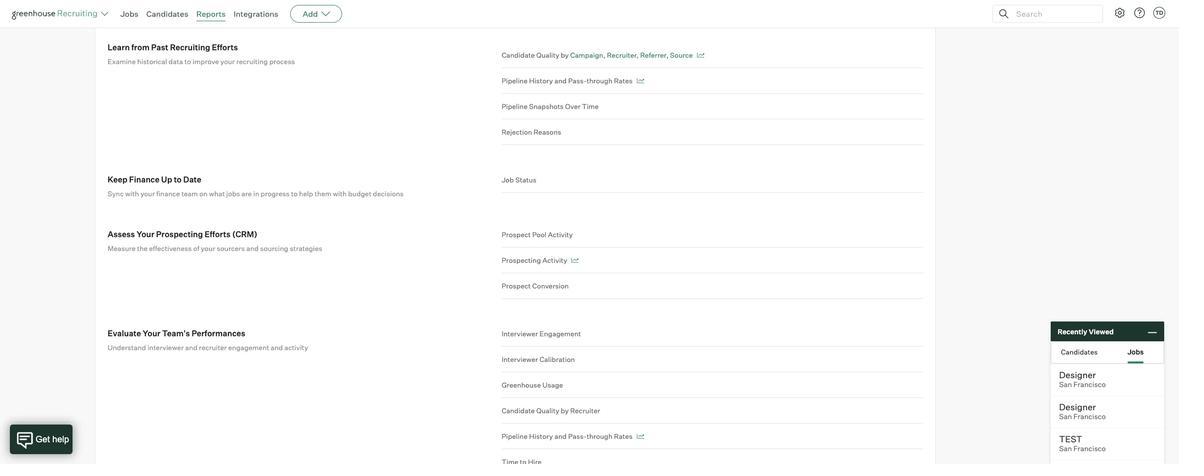 Task type: vqa. For each thing, say whether or not it's contained in the screenshot.
Interviewer related to Interviewer Engagement
yes



Task type: describe. For each thing, give the bounding box(es) containing it.
(crm)
[[232, 230, 257, 239]]

1 pipeline history and pass-through rates from the top
[[502, 77, 633, 85]]

job status link
[[502, 175, 923, 193]]

and up "pipeline snapshots over time"
[[554, 77, 567, 85]]

your for assess
[[137, 230, 154, 239]]

and inside assess your prospecting efforts (crm) measure the effectiveness of your sourcers and sourcing strategies
[[246, 244, 259, 253]]

your inside learn from past recruiting efforts examine historical data to improve your recruiting process
[[220, 57, 235, 66]]

1 pass- from the top
[[568, 77, 587, 85]]

efforts inside learn from past recruiting efforts examine historical data to improve your recruiting process
[[212, 43, 238, 52]]

source link
[[670, 51, 693, 59]]

interviewer calibration
[[502, 355, 575, 364]]

greenhouse usage link
[[502, 373, 923, 398]]

integrations link
[[234, 9, 278, 19]]

, source
[[666, 51, 693, 59]]

are
[[241, 190, 252, 198]]

activity
[[284, 344, 308, 352]]

interviewer for interviewer engagement
[[502, 330, 538, 338]]

by for campaign
[[561, 51, 569, 59]]

prospect conversion link
[[502, 274, 923, 299]]

greenhouse
[[502, 381, 541, 390]]

2 vertical spatial to
[[291, 190, 298, 198]]

your for evaluate
[[143, 329, 161, 339]]

interviewer calibration link
[[502, 347, 923, 373]]

and down candidate quality by recruiter at the bottom of the page
[[554, 432, 567, 441]]

referrer link
[[640, 51, 666, 59]]

interviewer engagement link
[[502, 329, 923, 347]]

of
[[193, 244, 199, 253]]

what
[[209, 190, 225, 198]]

recruiting
[[170, 43, 210, 52]]

recently viewed
[[1058, 327, 1114, 336]]

prospect pool activity link
[[502, 230, 923, 248]]

and down team's
[[185, 344, 197, 352]]

on
[[199, 190, 208, 198]]

in
[[253, 190, 259, 198]]

referrer
[[640, 51, 666, 59]]

keep finance up to date sync with your finance team on what jobs are in progress to help them with budget decisions
[[108, 175, 404, 198]]

greenhouse usage
[[502, 381, 563, 390]]

them
[[315, 190, 331, 198]]

finance
[[156, 190, 180, 198]]

candidates inside tab list
[[1061, 348, 1098, 356]]

2 francisco from the top
[[1074, 413, 1106, 422]]

2 designer from the top
[[1059, 402, 1096, 413]]

activity inside prospect pool activity link
[[548, 231, 573, 239]]

keep
[[108, 175, 127, 185]]

data
[[169, 57, 183, 66]]

time
[[582, 102, 599, 111]]

jobs inside tab list
[[1128, 348, 1144, 356]]

engagement
[[540, 330, 581, 338]]

pool
[[532, 231, 547, 239]]

0 vertical spatial candidates
[[146, 9, 188, 19]]

budget
[[348, 190, 371, 198]]

recently
[[1058, 327, 1087, 336]]

your inside assess your prospecting efforts (crm) measure the effectiveness of your sourcers and sourcing strategies
[[201, 244, 215, 253]]

conversion
[[532, 282, 569, 290]]

job
[[502, 176, 514, 184]]

jobs link
[[120, 9, 138, 19]]

date
[[183, 175, 201, 185]]

1 rates from the top
[[614, 77, 633, 85]]

campaign link
[[570, 51, 603, 59]]

over
[[565, 102, 581, 111]]

tab list containing candidates
[[1051, 342, 1164, 364]]

quality for campaign
[[536, 51, 559, 59]]

help
[[299, 190, 313, 198]]

3 , from the left
[[666, 51, 669, 59]]

assess your prospecting efforts (crm) measure the effectiveness of your sourcers and sourcing strategies
[[108, 230, 322, 253]]

2 through from the top
[[587, 432, 613, 441]]

candidate quality by recruiter
[[502, 407, 600, 415]]

the
[[137, 244, 148, 253]]

interviewer
[[147, 344, 184, 352]]

evaluate your team's performances understand interviewer and recruiter engagement and activity
[[108, 329, 308, 352]]

measure
[[108, 244, 136, 253]]

2 history from the top
[[529, 432, 553, 441]]

1 vertical spatial activity
[[542, 256, 567, 265]]

engagement
[[228, 344, 269, 352]]

prospecting activity
[[502, 256, 567, 265]]

prospect for prospect pool activity
[[502, 231, 531, 239]]

2 pass- from the top
[[568, 432, 587, 441]]

historical
[[137, 57, 167, 66]]

progress
[[261, 190, 290, 198]]

decisions
[[373, 190, 404, 198]]

recruiting
[[236, 57, 268, 66]]

sync
[[108, 190, 124, 198]]

rejection reasons link
[[502, 120, 923, 145]]

add
[[303, 9, 318, 19]]

2 , from the left
[[637, 51, 639, 59]]

finance
[[129, 175, 160, 185]]

past
[[151, 43, 168, 52]]

rejection
[[502, 128, 532, 136]]

source
[[670, 51, 693, 59]]

efforts inside assess your prospecting efforts (crm) measure the effectiveness of your sourcers and sourcing strategies
[[205, 230, 231, 239]]

prospect pool activity
[[502, 231, 573, 239]]

2 pipeline history and pass-through rates from the top
[[502, 432, 633, 441]]

improve
[[193, 57, 219, 66]]

2 rates from the top
[[614, 432, 633, 441]]

calibration
[[540, 355, 575, 364]]



Task type: locate. For each thing, give the bounding box(es) containing it.
pipeline history and pass-through rates down candidate quality by recruiter at the bottom of the page
[[502, 432, 633, 441]]

0 vertical spatial designer san francisco
[[1059, 370, 1106, 389]]

0 horizontal spatial ,
[[603, 51, 605, 59]]

interviewer up "greenhouse"
[[502, 355, 538, 364]]

1 vertical spatial interviewer
[[502, 355, 538, 364]]

prospecting inside assess your prospecting efforts (crm) measure the effectiveness of your sourcers and sourcing strategies
[[156, 230, 203, 239]]

greenhouse recruiting image
[[12, 8, 101, 20]]

td
[[1155, 9, 1163, 16]]

your inside keep finance up to date sync with your finance team on what jobs are in progress to help them with budget decisions
[[140, 190, 155, 198]]

1 horizontal spatial ,
[[637, 51, 639, 59]]

by down usage
[[561, 407, 569, 415]]

prospect for prospect conversion
[[502, 282, 531, 290]]

activity
[[548, 231, 573, 239], [542, 256, 567, 265]]

san inside test san francisco
[[1059, 445, 1072, 454]]

1 designer from the top
[[1059, 370, 1096, 381]]

1 vertical spatial your
[[143, 329, 161, 339]]

1 vertical spatial to
[[174, 175, 182, 185]]

2 vertical spatial your
[[201, 244, 215, 253]]

designer up test on the bottom right of the page
[[1059, 402, 1096, 413]]

efforts up the sourcers
[[205, 230, 231, 239]]

to right the up
[[174, 175, 182, 185]]

and
[[554, 77, 567, 85], [246, 244, 259, 253], [185, 344, 197, 352], [271, 344, 283, 352], [554, 432, 567, 441]]

1 vertical spatial prospect
[[502, 282, 531, 290]]

0 horizontal spatial with
[[125, 190, 139, 198]]

designer san francisco up test on the bottom right of the page
[[1059, 402, 1106, 422]]

snapshots
[[529, 102, 564, 111]]

0 vertical spatial history
[[529, 77, 553, 85]]

pipeline
[[502, 77, 528, 85], [502, 102, 528, 111], [502, 432, 528, 441]]

1 , from the left
[[603, 51, 605, 59]]

recruiter
[[607, 51, 637, 59], [570, 407, 600, 415]]

1 horizontal spatial jobs
[[1128, 348, 1144, 356]]

1 horizontal spatial candidates
[[1061, 348, 1098, 356]]

1 vertical spatial francisco
[[1074, 413, 1106, 422]]

job status
[[502, 176, 536, 184]]

add button
[[290, 5, 342, 23]]

1 francisco from the top
[[1074, 381, 1106, 389]]

performances
[[192, 329, 245, 339]]

team's
[[162, 329, 190, 339]]

1 san from the top
[[1059, 381, 1072, 389]]

prospecting up effectiveness
[[156, 230, 203, 239]]

0 vertical spatial rates
[[614, 77, 633, 85]]

1 vertical spatial pipeline history and pass-through rates
[[502, 432, 633, 441]]

0 vertical spatial your
[[137, 230, 154, 239]]

sourcing
[[260, 244, 288, 253]]

process
[[269, 57, 295, 66]]

0 vertical spatial your
[[220, 57, 235, 66]]

quality for recruiter
[[536, 407, 559, 415]]

0 vertical spatial jobs
[[120, 9, 138, 19]]

1 quality from the top
[[536, 51, 559, 59]]

2 prospect from the top
[[502, 282, 531, 290]]

by left campaign
[[561, 51, 569, 59]]

your inside 'evaluate your team's performances understand interviewer and recruiter engagement and activity'
[[143, 329, 161, 339]]

prospect
[[502, 231, 531, 239], [502, 282, 531, 290]]

your up 'the'
[[137, 230, 154, 239]]

1 vertical spatial pipeline
[[502, 102, 528, 111]]

prospect left pool
[[502, 231, 531, 239]]

0 horizontal spatial to
[[174, 175, 182, 185]]

1 prospect from the top
[[502, 231, 531, 239]]

1 candidate from the top
[[502, 51, 535, 59]]

1 pipeline from the top
[[502, 77, 528, 85]]

reports
[[196, 9, 226, 19]]

1 vertical spatial candidate
[[502, 407, 535, 415]]

0 horizontal spatial recruiter
[[570, 407, 600, 415]]

0 vertical spatial san
[[1059, 381, 1072, 389]]

by for recruiter
[[561, 407, 569, 415]]

your down finance
[[140, 190, 155, 198]]

to
[[185, 57, 191, 66], [174, 175, 182, 185], [291, 190, 298, 198]]

candidate inside candidate quality by recruiter link
[[502, 407, 535, 415]]

jobs
[[120, 9, 138, 19], [1128, 348, 1144, 356]]

, left source
[[666, 51, 669, 59]]

designer
[[1059, 370, 1096, 381], [1059, 402, 1096, 413]]

1 vertical spatial san
[[1059, 413, 1072, 422]]

sourcers
[[217, 244, 245, 253]]

francisco inside test san francisco
[[1074, 445, 1106, 454]]

your right of
[[201, 244, 215, 253]]

history
[[529, 77, 553, 85], [529, 432, 553, 441]]

1 designer san francisco from the top
[[1059, 370, 1106, 389]]

candidate for candidate quality by campaign , recruiter , referrer
[[502, 51, 535, 59]]

0 vertical spatial to
[[185, 57, 191, 66]]

san
[[1059, 381, 1072, 389], [1059, 413, 1072, 422], [1059, 445, 1072, 454]]

test san francisco
[[1059, 434, 1106, 454]]

designer down recently
[[1059, 370, 1096, 381]]

1 vertical spatial by
[[561, 407, 569, 415]]

1 with from the left
[[125, 190, 139, 198]]

test
[[1059, 434, 1082, 445]]

1 vertical spatial jobs
[[1128, 348, 1144, 356]]

1 vertical spatial through
[[587, 432, 613, 441]]

configure image
[[1114, 7, 1126, 19]]

2 vertical spatial san
[[1059, 445, 1072, 454]]

0 horizontal spatial candidates
[[146, 9, 188, 19]]

3 francisco from the top
[[1074, 445, 1106, 454]]

1 horizontal spatial to
[[185, 57, 191, 66]]

1 vertical spatial prospecting
[[502, 256, 541, 265]]

history down candidate quality by recruiter at the bottom of the page
[[529, 432, 553, 441]]

, left referrer link
[[637, 51, 639, 59]]

2 pipeline from the top
[[502, 102, 528, 111]]

0 vertical spatial pipeline
[[502, 77, 528, 85]]

learn
[[108, 43, 130, 52]]

1 vertical spatial candidates
[[1061, 348, 1098, 356]]

with right sync
[[125, 190, 139, 198]]

Search text field
[[1014, 7, 1094, 21]]

with right them
[[333, 190, 347, 198]]

pipeline snapshots over time link
[[502, 94, 923, 120]]

reports link
[[196, 9, 226, 19]]

pipeline history and pass-through rates
[[502, 77, 633, 85], [502, 432, 633, 441]]

1 vertical spatial history
[[529, 432, 553, 441]]

rejection reasons
[[502, 128, 561, 136]]

1 vertical spatial rates
[[614, 432, 633, 441]]

effectiveness
[[149, 244, 192, 253]]

your up interviewer
[[143, 329, 161, 339]]

recruiter
[[199, 344, 227, 352]]

tab list
[[1051, 342, 1164, 364]]

1 vertical spatial designer san francisco
[[1059, 402, 1106, 422]]

prospecting
[[156, 230, 203, 239], [502, 256, 541, 265]]

td button
[[1152, 5, 1167, 21]]

your inside assess your prospecting efforts (crm) measure the effectiveness of your sourcers and sourcing strategies
[[137, 230, 154, 239]]

2 horizontal spatial ,
[[666, 51, 669, 59]]

viewed
[[1089, 327, 1114, 336]]

3 san from the top
[[1059, 445, 1072, 454]]

quality
[[536, 51, 559, 59], [536, 407, 559, 415]]

your
[[137, 230, 154, 239], [143, 329, 161, 339]]

integrations
[[234, 9, 278, 19]]

1 horizontal spatial recruiter
[[607, 51, 637, 59]]

prospecting up prospect conversion
[[502, 256, 541, 265]]

interviewer for interviewer calibration
[[502, 355, 538, 364]]

pipeline up "pipeline snapshots over time"
[[502, 77, 528, 85]]

0 vertical spatial activity
[[548, 231, 573, 239]]

0 vertical spatial efforts
[[212, 43, 238, 52]]

candidate for candidate quality by recruiter
[[502, 407, 535, 415]]

1 horizontal spatial with
[[333, 190, 347, 198]]

efforts up "improve"
[[212, 43, 238, 52]]

status
[[515, 176, 536, 184]]

pass- down candidate quality by recruiter at the bottom of the page
[[568, 432, 587, 441]]

quality left campaign
[[536, 51, 559, 59]]

usage
[[542, 381, 563, 390]]

2 interviewer from the top
[[502, 355, 538, 364]]

2 horizontal spatial to
[[291, 190, 298, 198]]

1 vertical spatial pass-
[[568, 432, 587, 441]]

candidates link
[[146, 9, 188, 19]]

from
[[131, 43, 150, 52]]

pipeline down candidate quality by recruiter at the bottom of the page
[[502, 432, 528, 441]]

and down (crm)
[[246, 244, 259, 253]]

icon chart image
[[697, 53, 704, 58], [637, 79, 644, 84], [571, 258, 579, 263], [637, 434, 644, 439]]

your
[[220, 57, 235, 66], [140, 190, 155, 198], [201, 244, 215, 253]]

0 vertical spatial francisco
[[1074, 381, 1106, 389]]

candidates down "recently viewed"
[[1061, 348, 1098, 356]]

1 history from the top
[[529, 77, 553, 85]]

0 vertical spatial recruiter
[[607, 51, 637, 59]]

2 designer san francisco from the top
[[1059, 402, 1106, 422]]

0 vertical spatial prospect
[[502, 231, 531, 239]]

up
[[161, 175, 172, 185]]

, left 'recruiter' link
[[603, 51, 605, 59]]

recruiter link
[[607, 51, 637, 59]]

0 vertical spatial designer
[[1059, 370, 1096, 381]]

and left activity
[[271, 344, 283, 352]]

2 quality from the top
[[536, 407, 559, 415]]

reasons
[[534, 128, 561, 136]]

your right "improve"
[[220, 57, 235, 66]]

campaign
[[570, 51, 603, 59]]

1 vertical spatial recruiter
[[570, 407, 600, 415]]

francisco
[[1074, 381, 1106, 389], [1074, 413, 1106, 422], [1074, 445, 1106, 454]]

1 vertical spatial efforts
[[205, 230, 231, 239]]

team
[[181, 190, 198, 198]]

assess
[[108, 230, 135, 239]]

history up snapshots
[[529, 77, 553, 85]]

designer san francisco
[[1059, 370, 1106, 389], [1059, 402, 1106, 422]]

1 vertical spatial your
[[140, 190, 155, 198]]

0 vertical spatial by
[[561, 51, 569, 59]]

,
[[603, 51, 605, 59], [637, 51, 639, 59], [666, 51, 669, 59]]

0 vertical spatial candidate
[[502, 51, 535, 59]]

candidate quality by recruiter link
[[502, 398, 923, 424]]

prospect conversion
[[502, 282, 569, 290]]

1 vertical spatial quality
[[536, 407, 559, 415]]

1 horizontal spatial your
[[201, 244, 215, 253]]

0 horizontal spatial prospecting
[[156, 230, 203, 239]]

pipeline snapshots over time
[[502, 102, 599, 111]]

pipeline history and pass-through rates up the "over"
[[502, 77, 633, 85]]

0 vertical spatial prospecting
[[156, 230, 203, 239]]

2 candidate from the top
[[502, 407, 535, 415]]

efforts
[[212, 43, 238, 52], [205, 230, 231, 239]]

interviewer
[[502, 330, 538, 338], [502, 355, 538, 364]]

1 interviewer from the top
[[502, 330, 538, 338]]

1 horizontal spatial prospecting
[[502, 256, 541, 265]]

interviewer up the interviewer calibration
[[502, 330, 538, 338]]

designer san francisco down "recently viewed"
[[1059, 370, 1106, 389]]

understand
[[108, 344, 146, 352]]

2 horizontal spatial your
[[220, 57, 235, 66]]

strategies
[[290, 244, 322, 253]]

rates
[[614, 77, 633, 85], [614, 432, 633, 441]]

0 vertical spatial interviewer
[[502, 330, 538, 338]]

1 through from the top
[[587, 77, 613, 85]]

with
[[125, 190, 139, 198], [333, 190, 347, 198]]

jobs
[[226, 190, 240, 198]]

learn from past recruiting efforts examine historical data to improve your recruiting process
[[108, 43, 295, 66]]

0 vertical spatial quality
[[536, 51, 559, 59]]

2 with from the left
[[333, 190, 347, 198]]

evaluate
[[108, 329, 141, 339]]

pass- up the "over"
[[568, 77, 587, 85]]

2 by from the top
[[561, 407, 569, 415]]

to left help
[[291, 190, 298, 198]]

0 horizontal spatial your
[[140, 190, 155, 198]]

0 vertical spatial pass-
[[568, 77, 587, 85]]

interviewer engagement
[[502, 330, 581, 338]]

0 vertical spatial through
[[587, 77, 613, 85]]

by
[[561, 51, 569, 59], [561, 407, 569, 415]]

candidate quality by campaign , recruiter , referrer
[[502, 51, 666, 59]]

0 horizontal spatial jobs
[[120, 9, 138, 19]]

1 vertical spatial designer
[[1059, 402, 1096, 413]]

2 san from the top
[[1059, 413, 1072, 422]]

prospect down the prospecting activity
[[502, 282, 531, 290]]

activity right pool
[[548, 231, 573, 239]]

3 pipeline from the top
[[502, 432, 528, 441]]

td button
[[1154, 7, 1165, 19]]

2 vertical spatial francisco
[[1074, 445, 1106, 454]]

to right the data
[[185, 57, 191, 66]]

0 vertical spatial pipeline history and pass-through rates
[[502, 77, 633, 85]]

to inside learn from past recruiting efforts examine historical data to improve your recruiting process
[[185, 57, 191, 66]]

examine
[[108, 57, 136, 66]]

candidates up the "past"
[[146, 9, 188, 19]]

1 by from the top
[[561, 51, 569, 59]]

activity up the conversion on the bottom left of page
[[542, 256, 567, 265]]

2 vertical spatial pipeline
[[502, 432, 528, 441]]

pipeline up rejection
[[502, 102, 528, 111]]

quality down usage
[[536, 407, 559, 415]]



